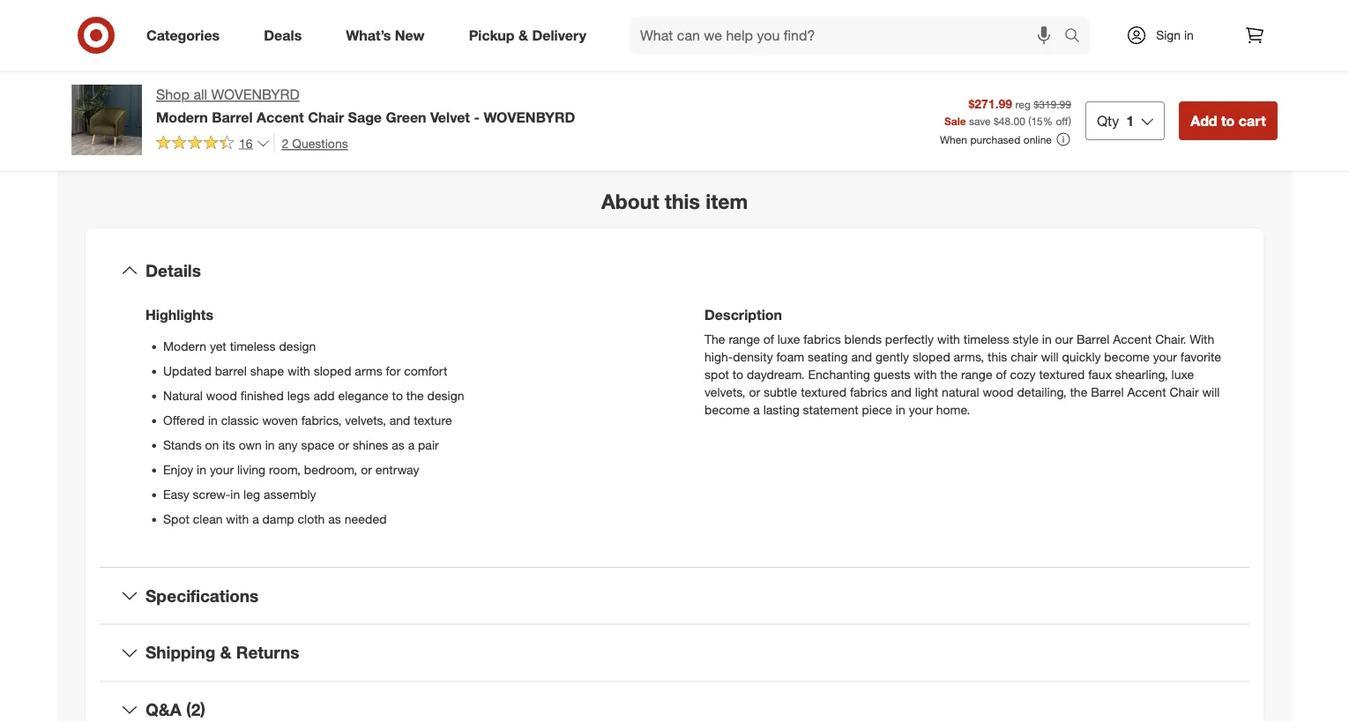 Task type: vqa. For each thing, say whether or not it's contained in the screenshot.
Shipping's &
yes



Task type: locate. For each thing, give the bounding box(es) containing it.
shipping
[[146, 643, 215, 663]]

16 link
[[156, 133, 270, 155]]

1 horizontal spatial range
[[961, 367, 993, 382]]

style
[[1013, 331, 1039, 347]]

1 horizontal spatial timeless
[[964, 331, 1010, 347]]

1 horizontal spatial &
[[519, 27, 528, 44]]

fabrics up seating on the right of page
[[804, 331, 841, 347]]

image gallery element
[[71, 0, 654, 147]]

1 horizontal spatial luxe
[[1172, 367, 1194, 382]]

categories link
[[131, 16, 242, 55]]

own
[[239, 437, 262, 453]]

modern barrel accent chair - wovenbyrd, 5 of 16 image
[[71, 0, 355, 94]]

a left the damp
[[252, 511, 259, 527]]

$319.99
[[1034, 97, 1071, 111]]

new
[[395, 27, 425, 44]]

with left affirm
[[731, 5, 756, 20]]

2 vertical spatial a
[[252, 511, 259, 527]]

offered
[[163, 413, 205, 428]]

1 vertical spatial this
[[988, 349, 1007, 365]]

wovenbyrd right -
[[484, 108, 575, 126]]

velvets, down elegance
[[345, 413, 386, 428]]

modern yet timeless design
[[163, 339, 316, 354]]

a left pair
[[408, 437, 415, 453]]

modern down shop
[[156, 108, 208, 126]]

1 horizontal spatial wood
[[983, 384, 1014, 400]]

sloped down perfectly
[[913, 349, 950, 365]]

1 horizontal spatial the
[[940, 367, 958, 382]]

0 horizontal spatial your
[[210, 462, 234, 477]]

%
[[1043, 114, 1053, 127]]

0 horizontal spatial wovenbyrd
[[211, 86, 300, 103]]

and down guests
[[891, 384, 912, 400]]

the down quickly
[[1070, 384, 1088, 400]]

0 vertical spatial design
[[279, 339, 316, 354]]

2 vertical spatial accent
[[1127, 384, 1166, 400]]

1 vertical spatial to
[[733, 367, 744, 382]]

range down arms,
[[961, 367, 993, 382]]

offered in classic woven fabrics, velvets, and texture
[[163, 413, 452, 428]]

0 vertical spatial range
[[729, 331, 760, 347]]

0 vertical spatial wovenbyrd
[[211, 86, 300, 103]]

2
[[282, 135, 289, 151]]

gently
[[876, 349, 909, 365]]

this left 'chair'
[[988, 349, 1007, 365]]

detailing,
[[1017, 384, 1067, 400]]

luxe up chair will
[[1172, 367, 1194, 382]]

to down for
[[392, 388, 403, 403]]

0 vertical spatial become
[[1104, 349, 1150, 365]]

1 horizontal spatial your
[[909, 402, 933, 417]]

light
[[915, 384, 939, 400]]

modern barrel accent chair - wovenbyrd, 6 of 16 image
[[370, 0, 654, 94]]

sign in
[[1156, 27, 1194, 43]]

cloth
[[298, 511, 325, 527]]

easy screw-in leg assembly
[[163, 487, 316, 502]]

luxe up foam
[[778, 331, 800, 347]]

accent inside shop all wovenbyrd modern barrel accent chair sage green velvet - wovenbyrd
[[257, 108, 304, 126]]

2 horizontal spatial your
[[1153, 349, 1177, 365]]

2 horizontal spatial to
[[1221, 112, 1235, 129]]

-
[[474, 108, 480, 126]]

sloped up add on the left of page
[[314, 363, 351, 379]]

design
[[279, 339, 316, 354], [427, 388, 464, 403]]

1 vertical spatial fabrics
[[850, 384, 888, 400]]

the up natural
[[940, 367, 958, 382]]

with up favorite
[[1190, 331, 1215, 347]]

accent up 2
[[257, 108, 304, 126]]

high-
[[705, 349, 733, 365]]

accent up shearling,
[[1113, 331, 1152, 347]]

wood down barrel
[[206, 388, 237, 403]]

become up shearling,
[[1104, 349, 1150, 365]]

image of modern barrel accent chair sage green velvet - wovenbyrd image
[[71, 85, 142, 155]]

0 horizontal spatial textured
[[801, 384, 847, 400]]

to inside description the range of luxe fabrics blends perfectly with timeless style in our barrel accent chair. with high-density foam seating and gently sloped arms, this chair will quickly become your favorite spot to daydream. enchanting guests with the range of cozy textured faux shearling, luxe velvets, or subtle textured fabrics and light natural wood detailing, the barrel accent chair will become a lasting statement piece in your home.
[[733, 367, 744, 382]]

timeless up arms,
[[964, 331, 1010, 347]]

quickly
[[1062, 349, 1101, 365]]

1 horizontal spatial with
[[1190, 331, 1215, 347]]

1 horizontal spatial and
[[851, 349, 872, 365]]

0 horizontal spatial to
[[392, 388, 403, 403]]

with down easy screw-in leg assembly
[[226, 511, 249, 527]]

your
[[1153, 349, 1177, 365], [909, 402, 933, 417], [210, 462, 234, 477]]

0 vertical spatial your
[[1153, 349, 1177, 365]]

daydream.
[[747, 367, 805, 382]]

a left 'lasting' at the bottom right of page
[[753, 402, 760, 417]]

of left cozy
[[996, 367, 1007, 382]]

our
[[1055, 331, 1073, 347]]

a inside description the range of luxe fabrics blends perfectly with timeless style in our barrel accent chair. with high-density foam seating and gently sloped arms, this chair will quickly become your favorite spot to daydream. enchanting guests with the range of cozy textured faux shearling, luxe velvets, or subtle textured fabrics and light natural wood detailing, the barrel accent chair will become a lasting statement piece in your home.
[[753, 402, 760, 417]]

with
[[731, 5, 756, 20], [1190, 331, 1215, 347]]

wovenbyrd
[[211, 86, 300, 103], [484, 108, 575, 126]]

barrel up 16
[[212, 108, 253, 126]]

0 vertical spatial with
[[731, 5, 756, 20]]

pickup
[[469, 27, 515, 44]]

1 vertical spatial a
[[408, 437, 415, 453]]

timeless up shape
[[230, 339, 276, 354]]

this left item
[[665, 189, 700, 214]]

guests
[[874, 367, 911, 382]]

1 vertical spatial textured
[[801, 384, 847, 400]]

1 horizontal spatial this
[[988, 349, 1007, 365]]

show
[[302, 118, 337, 136]]

wood down cozy
[[983, 384, 1014, 400]]

1 horizontal spatial velvets,
[[705, 384, 746, 400]]

2 horizontal spatial and
[[891, 384, 912, 400]]

to inside button
[[1221, 112, 1235, 129]]

wood
[[983, 384, 1014, 400], [206, 388, 237, 403]]

timeless inside description the range of luxe fabrics blends perfectly with timeless style in our barrel accent chair. with high-density foam seating and gently sloped arms, this chair will quickly become your favorite spot to daydream. enchanting guests with the range of cozy textured faux shearling, luxe velvets, or subtle textured fabrics and light natural wood detailing, the barrel accent chair will become a lasting statement piece in your home.
[[964, 331, 1010, 347]]

0 vertical spatial luxe
[[778, 331, 800, 347]]

natural wood finished legs add elegance to the design
[[163, 388, 464, 403]]

sloped
[[913, 349, 950, 365], [314, 363, 351, 379]]

your down chair.
[[1153, 349, 1177, 365]]

2 vertical spatial or
[[361, 462, 372, 477]]

What can we help you find? suggestions appear below search field
[[630, 16, 1069, 55]]

0 vertical spatial as
[[392, 437, 405, 453]]

deals link
[[249, 16, 324, 55]]

texture
[[414, 413, 452, 428]]

or down shines
[[361, 462, 372, 477]]

textured
[[1039, 367, 1085, 382], [801, 384, 847, 400]]

2 horizontal spatial a
[[753, 402, 760, 417]]

room,
[[269, 462, 301, 477]]

as right cloth
[[328, 511, 341, 527]]

living
[[237, 462, 266, 477]]

accent down shearling,
[[1127, 384, 1166, 400]]

and down blends
[[851, 349, 872, 365]]

natural
[[163, 388, 203, 403]]

1 horizontal spatial as
[[392, 437, 405, 453]]

textured down will
[[1039, 367, 1085, 382]]

when purchased online
[[940, 133, 1052, 146]]

natural
[[942, 384, 980, 400]]

1 horizontal spatial to
[[733, 367, 744, 382]]

1 horizontal spatial design
[[427, 388, 464, 403]]

0 vertical spatial &
[[519, 27, 528, 44]]

0 vertical spatial and
[[851, 349, 872, 365]]

2 horizontal spatial or
[[749, 384, 760, 400]]

1 vertical spatial barrel
[[1077, 331, 1110, 347]]

0 horizontal spatial as
[[328, 511, 341, 527]]

q&a (2) button
[[100, 682, 1250, 722]]

0 vertical spatial to
[[1221, 112, 1235, 129]]

textured up statement
[[801, 384, 847, 400]]

classic
[[221, 413, 259, 428]]

2 vertical spatial to
[[392, 388, 403, 403]]

0 vertical spatial velvets,
[[705, 384, 746, 400]]

design up texture
[[427, 388, 464, 403]]

1 vertical spatial &
[[220, 643, 232, 663]]

become down spot
[[705, 402, 750, 417]]

0 horizontal spatial this
[[665, 189, 700, 214]]

enchanting
[[808, 367, 870, 382]]

or left subtle at the right of the page
[[749, 384, 760, 400]]

0 horizontal spatial and
[[390, 413, 410, 428]]

your down light
[[909, 402, 933, 417]]

spot clean with a damp cloth as needed
[[163, 511, 387, 527]]

as up entrway
[[392, 437, 405, 453]]

1 vertical spatial become
[[705, 402, 750, 417]]

search button
[[1057, 16, 1099, 58]]

modern
[[156, 108, 208, 126], [163, 339, 206, 354]]

perfectly
[[885, 331, 934, 347]]

the
[[940, 367, 958, 382], [1070, 384, 1088, 400], [406, 388, 424, 403]]

updated barrel shape with sloped arms for comfort
[[163, 363, 448, 379]]

the down comfort at the left bottom of the page
[[406, 388, 424, 403]]

design up updated barrel shape with sloped arms for comfort
[[279, 339, 316, 354]]

your down its
[[210, 462, 234, 477]]

0 vertical spatial or
[[749, 384, 760, 400]]

barrel up quickly
[[1077, 331, 1110, 347]]

& for shipping
[[220, 643, 232, 663]]

or right space
[[338, 437, 349, 453]]

pair
[[418, 437, 439, 453]]

0 vertical spatial fabrics
[[804, 331, 841, 347]]

fabrics up piece
[[850, 384, 888, 400]]

2 questions link
[[274, 133, 348, 153]]

1 vertical spatial of
[[996, 367, 1007, 382]]

1 horizontal spatial sloped
[[913, 349, 950, 365]]

)
[[1069, 114, 1071, 127]]

1 vertical spatial as
[[328, 511, 341, 527]]

modern up updated
[[163, 339, 206, 354]]

range up density
[[729, 331, 760, 347]]

q&a
[[146, 700, 182, 720]]

1 vertical spatial velvets,
[[345, 413, 386, 428]]

save
[[969, 114, 991, 127]]

velvets, down spot
[[705, 384, 746, 400]]

0 vertical spatial accent
[[257, 108, 304, 126]]

search
[[1057, 28, 1099, 45]]

in left any
[[265, 437, 275, 453]]

1 vertical spatial or
[[338, 437, 349, 453]]

qty 1
[[1097, 112, 1134, 129]]

to right add
[[1221, 112, 1235, 129]]

qty
[[1097, 112, 1119, 129]]

sponsored
[[1226, 115, 1278, 128]]

and left texture
[[390, 413, 410, 428]]

0 horizontal spatial velvets,
[[345, 413, 386, 428]]

1 vertical spatial modern
[[163, 339, 206, 354]]

0 vertical spatial a
[[753, 402, 760, 417]]

& left returns
[[220, 643, 232, 663]]

& inside dropdown button
[[220, 643, 232, 663]]

1 vertical spatial with
[[1190, 331, 1215, 347]]

wood inside description the range of luxe fabrics blends perfectly with timeless style in our barrel accent chair. with high-density foam seating and gently sloped arms, this chair will quickly become your favorite spot to daydream. enchanting guests with the range of cozy textured faux shearling, luxe velvets, or subtle textured fabrics and light natural wood detailing, the barrel accent chair will become a lasting statement piece in your home.
[[983, 384, 1014, 400]]

or inside description the range of luxe fabrics blends perfectly with timeless style in our barrel accent chair. with high-density foam seating and gently sloped arms, this chair will quickly become your favorite spot to daydream. enchanting guests with the range of cozy textured faux shearling, luxe velvets, or subtle textured fabrics and light natural wood detailing, the barrel accent chair will become a lasting statement piece in your home.
[[749, 384, 760, 400]]

0 horizontal spatial of
[[764, 331, 774, 347]]

0 horizontal spatial &
[[220, 643, 232, 663]]

1 horizontal spatial fabrics
[[850, 384, 888, 400]]

& right pickup at the left of the page
[[519, 27, 528, 44]]

or
[[749, 384, 760, 400], [338, 437, 349, 453], [361, 462, 372, 477]]

as
[[392, 437, 405, 453], [328, 511, 341, 527]]

1 horizontal spatial textured
[[1039, 367, 1085, 382]]

1 horizontal spatial a
[[408, 437, 415, 453]]

of up density
[[764, 331, 774, 347]]

0 horizontal spatial luxe
[[778, 331, 800, 347]]

$
[[994, 114, 999, 127]]

0 vertical spatial modern
[[156, 108, 208, 126]]

0 horizontal spatial the
[[406, 388, 424, 403]]

needed
[[345, 511, 387, 527]]

& for pickup
[[519, 27, 528, 44]]

1 vertical spatial your
[[909, 402, 933, 417]]

2 questions
[[282, 135, 348, 151]]

more
[[341, 118, 374, 136]]

specifications
[[146, 585, 259, 606]]

images
[[378, 118, 423, 136]]

0 horizontal spatial a
[[252, 511, 259, 527]]

in up on
[[208, 413, 218, 428]]

to right spot
[[733, 367, 744, 382]]

barrel down faux
[[1091, 384, 1124, 400]]

add to cart
[[1191, 112, 1266, 129]]

1 vertical spatial wovenbyrd
[[484, 108, 575, 126]]

wovenbyrd up 16
[[211, 86, 300, 103]]

0 vertical spatial barrel
[[212, 108, 253, 126]]



Task type: describe. For each thing, give the bounding box(es) containing it.
chair will
[[1170, 384, 1220, 400]]

any
[[278, 437, 298, 453]]

sign
[[1156, 27, 1181, 43]]

velvets, inside description the range of luxe fabrics blends perfectly with timeless style in our barrel accent chair. with high-density foam seating and gently sloped arms, this chair will quickly become your favorite spot to daydream. enchanting guests with the range of cozy textured faux shearling, luxe velvets, or subtle textured fabrics and light natural wood detailing, the barrel accent chair will become a lasting statement piece in your home.
[[705, 384, 746, 400]]

what's
[[346, 27, 391, 44]]

0 horizontal spatial wood
[[206, 388, 237, 403]]

2 horizontal spatial the
[[1070, 384, 1088, 400]]

its
[[222, 437, 235, 453]]

(2)
[[186, 700, 206, 720]]

0 horizontal spatial design
[[279, 339, 316, 354]]

1 horizontal spatial wovenbyrd
[[484, 108, 575, 126]]

arms,
[[954, 349, 984, 365]]

density
[[733, 349, 773, 365]]

this inside description the range of luxe fabrics blends perfectly with timeless style in our barrel accent chair. with high-density foam seating and gently sloped arms, this chair will quickly become your favorite spot to daydream. enchanting guests with the range of cozy textured faux shearling, luxe velvets, or subtle textured fabrics and light natural wood detailing, the barrel accent chair will become a lasting statement piece in your home.
[[988, 349, 1007, 365]]

stands on its own in any space or shines as a pair
[[163, 437, 439, 453]]

cart
[[1239, 112, 1266, 129]]

blends
[[845, 331, 882, 347]]

1 vertical spatial accent
[[1113, 331, 1152, 347]]

favorite
[[1181, 349, 1221, 365]]

lasting
[[764, 402, 800, 417]]

comfort
[[404, 363, 448, 379]]

details
[[146, 260, 201, 280]]

purchased
[[970, 133, 1021, 146]]

chair
[[308, 108, 344, 126]]

statement
[[803, 402, 859, 417]]

description the range of luxe fabrics blends perfectly with timeless style in our barrel accent chair. with high-density foam seating and gently sloped arms, this chair will quickly become your favorite spot to daydream. enchanting guests with the range of cozy textured faux shearling, luxe velvets, or subtle textured fabrics and light natural wood detailing, the barrel accent chair will become a lasting statement piece in your home.
[[705, 306, 1221, 417]]

1 vertical spatial and
[[891, 384, 912, 400]]

chair.
[[1155, 331, 1187, 347]]

1 vertical spatial range
[[961, 367, 993, 382]]

shape
[[250, 363, 284, 379]]

(
[[1028, 114, 1031, 127]]

about this item
[[601, 189, 748, 214]]

1 vertical spatial design
[[427, 388, 464, 403]]

show more images
[[302, 118, 423, 136]]

in right piece
[[896, 402, 906, 417]]

1 horizontal spatial or
[[361, 462, 372, 477]]

what's new link
[[331, 16, 447, 55]]

0 vertical spatial textured
[[1039, 367, 1085, 382]]

green
[[386, 108, 426, 126]]

1 vertical spatial luxe
[[1172, 367, 1194, 382]]

0 horizontal spatial timeless
[[230, 339, 276, 354]]

affirm
[[759, 5, 792, 20]]

leg
[[243, 487, 260, 502]]

$271.99 reg $319.99 sale save $ 48.00 ( 15 % off )
[[945, 96, 1071, 127]]

in left the leg
[[230, 487, 240, 502]]

shop
[[156, 86, 190, 103]]

in left our
[[1042, 331, 1052, 347]]

sign in link
[[1111, 16, 1221, 55]]

barrel
[[215, 363, 247, 379]]

0 vertical spatial of
[[764, 331, 774, 347]]

$271.99
[[969, 96, 1013, 111]]

1 horizontal spatial become
[[1104, 349, 1150, 365]]

sale
[[945, 114, 966, 127]]

stands
[[163, 437, 202, 453]]

the
[[705, 331, 725, 347]]

with up arms,
[[937, 331, 960, 347]]

shipping & returns button
[[100, 625, 1250, 681]]

16
[[239, 135, 253, 151]]

home.
[[936, 402, 970, 417]]

woven
[[262, 413, 298, 428]]

0 horizontal spatial or
[[338, 437, 349, 453]]

advertisement region
[[696, 46, 1278, 113]]

2 vertical spatial your
[[210, 462, 234, 477]]

arms
[[355, 363, 382, 379]]

faux
[[1088, 367, 1112, 382]]

entrway
[[375, 462, 419, 477]]

pickup & delivery
[[469, 27, 587, 44]]

modern inside shop all wovenbyrd modern barrel accent chair sage green velvet - wovenbyrd
[[156, 108, 208, 126]]

add
[[314, 388, 335, 403]]

easy
[[163, 487, 189, 502]]

in right enjoy
[[197, 462, 206, 477]]

2 vertical spatial barrel
[[1091, 384, 1124, 400]]

finished
[[240, 388, 284, 403]]

velvet
[[430, 108, 470, 126]]

barrel inside shop all wovenbyrd modern barrel accent chair sage green velvet - wovenbyrd
[[212, 108, 253, 126]]

0 vertical spatial this
[[665, 189, 700, 214]]

pickup & delivery link
[[454, 16, 609, 55]]

about
[[601, 189, 659, 214]]

with inside description the range of luxe fabrics blends perfectly with timeless style in our barrel accent chair. with high-density foam seating and gently sloped arms, this chair will quickly become your favorite spot to daydream. enchanting guests with the range of cozy textured faux shearling, luxe velvets, or subtle textured fabrics and light natural wood detailing, the barrel accent chair will become a lasting statement piece in your home.
[[1190, 331, 1215, 347]]

cozy
[[1010, 367, 1036, 382]]

assembly
[[264, 487, 316, 502]]

in right sign
[[1184, 27, 1194, 43]]

returns
[[236, 643, 299, 663]]

bedroom,
[[304, 462, 357, 477]]

0 horizontal spatial fabrics
[[804, 331, 841, 347]]

spot
[[705, 367, 729, 382]]

foam
[[777, 349, 804, 365]]

yet
[[210, 339, 226, 354]]

spot
[[163, 511, 190, 527]]

shipping & returns
[[146, 643, 299, 663]]

damp
[[262, 511, 294, 527]]

all
[[193, 86, 207, 103]]

highlights
[[146, 306, 213, 323]]

0 horizontal spatial with
[[731, 5, 756, 20]]

seating
[[808, 349, 848, 365]]

deals
[[264, 27, 302, 44]]

on
[[205, 437, 219, 453]]

off
[[1056, 114, 1069, 127]]

when
[[940, 133, 968, 146]]

details button
[[100, 243, 1250, 299]]

shines
[[353, 437, 388, 453]]

online
[[1024, 133, 1052, 146]]

with up light
[[914, 367, 937, 382]]

1 horizontal spatial of
[[996, 367, 1007, 382]]

categories
[[146, 27, 220, 44]]

show more images button
[[290, 108, 435, 147]]

clean
[[193, 511, 223, 527]]

enjoy
[[163, 462, 193, 477]]

piece
[[862, 402, 892, 417]]

0 horizontal spatial become
[[705, 402, 750, 417]]

add to cart button
[[1179, 101, 1278, 140]]

2 vertical spatial and
[[390, 413, 410, 428]]

sage
[[348, 108, 382, 126]]

0 horizontal spatial sloped
[[314, 363, 351, 379]]

with up the legs
[[287, 363, 310, 379]]

sloped inside description the range of luxe fabrics blends perfectly with timeless style in our barrel accent chair. with high-density foam seating and gently sloped arms, this chair will quickly become your favorite spot to daydream. enchanting guests with the range of cozy textured faux shearling, luxe velvets, or subtle textured fabrics and light natural wood detailing, the barrel accent chair will become a lasting statement piece in your home.
[[913, 349, 950, 365]]

reg
[[1016, 97, 1031, 111]]

0 horizontal spatial range
[[729, 331, 760, 347]]



